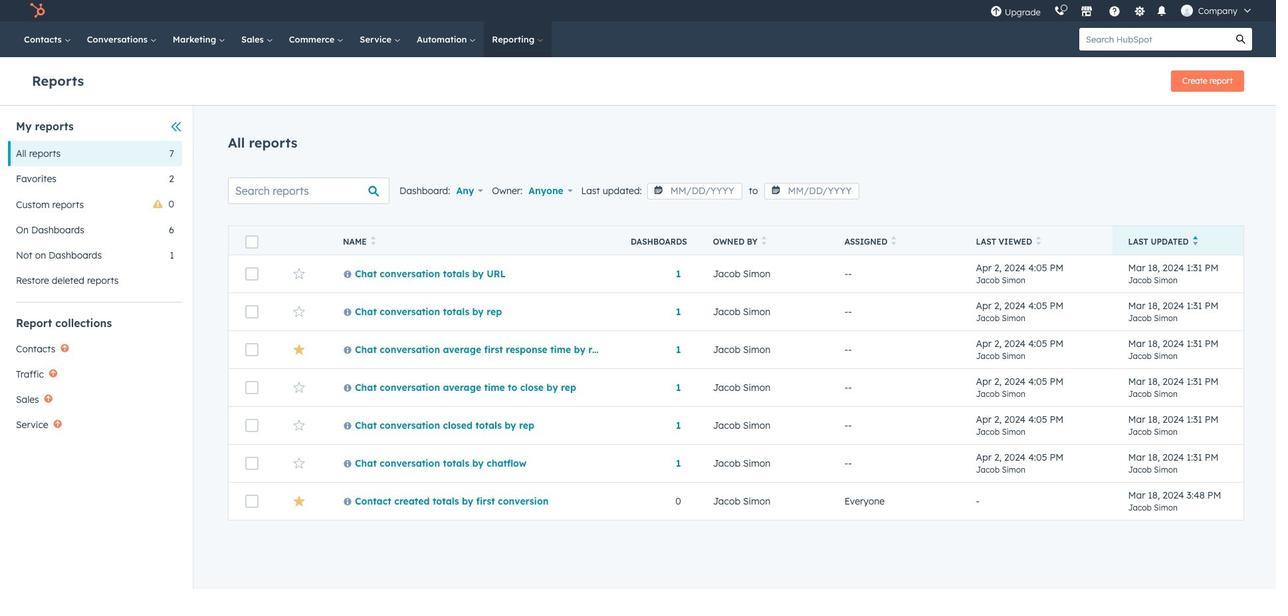 Task type: vqa. For each thing, say whether or not it's contained in the screenshot.
Color's Color
no



Task type: locate. For each thing, give the bounding box(es) containing it.
press to sort. image for 1st press to sort. element from the right
[[1037, 236, 1042, 245]]

MM/DD/YYYY text field
[[647, 183, 743, 199], [765, 183, 860, 199]]

press to sort. image for 2nd press to sort. element from right
[[892, 236, 897, 245]]

2 press to sort. element from the left
[[762, 236, 767, 247]]

Search reports search field
[[228, 178, 390, 204]]

press to sort. element
[[371, 236, 376, 247], [762, 236, 767, 247], [892, 236, 897, 247], [1037, 236, 1042, 247]]

1 press to sort. image from the left
[[371, 236, 376, 245]]

1 horizontal spatial press to sort. image
[[892, 236, 897, 245]]

0 horizontal spatial mm/dd/yyyy text field
[[647, 183, 743, 199]]

menu
[[984, 0, 1261, 21]]

2 press to sort. image from the left
[[1037, 236, 1042, 245]]

press to sort. image
[[762, 236, 767, 245], [892, 236, 897, 245]]

1 press to sort. image from the left
[[762, 236, 767, 245]]

4 press to sort. element from the left
[[1037, 236, 1042, 247]]

2 press to sort. image from the left
[[892, 236, 897, 245]]

banner
[[32, 66, 1245, 92]]

marketplaces image
[[1081, 6, 1093, 18]]

3 press to sort. element from the left
[[892, 236, 897, 247]]

0 horizontal spatial press to sort. image
[[371, 236, 376, 245]]

ascending sort. press to sort descending. image
[[1193, 236, 1198, 245]]

1 horizontal spatial press to sort. image
[[1037, 236, 1042, 245]]

0 horizontal spatial press to sort. image
[[762, 236, 767, 245]]

press to sort. image for first press to sort. element from left
[[371, 236, 376, 245]]

jacob simon image
[[1181, 5, 1193, 17]]

press to sort. image
[[371, 236, 376, 245], [1037, 236, 1042, 245]]

1 mm/dd/yyyy text field from the left
[[647, 183, 743, 199]]

1 horizontal spatial mm/dd/yyyy text field
[[765, 183, 860, 199]]



Task type: describe. For each thing, give the bounding box(es) containing it.
ascending sort. press to sort descending. element
[[1193, 236, 1198, 247]]

press to sort. image for 3rd press to sort. element from right
[[762, 236, 767, 245]]

2 mm/dd/yyyy text field from the left
[[765, 183, 860, 199]]

Search HubSpot search field
[[1080, 28, 1230, 51]]

report filters element
[[8, 119, 182, 293]]

report collections element
[[8, 316, 182, 438]]

1 press to sort. element from the left
[[371, 236, 376, 247]]



